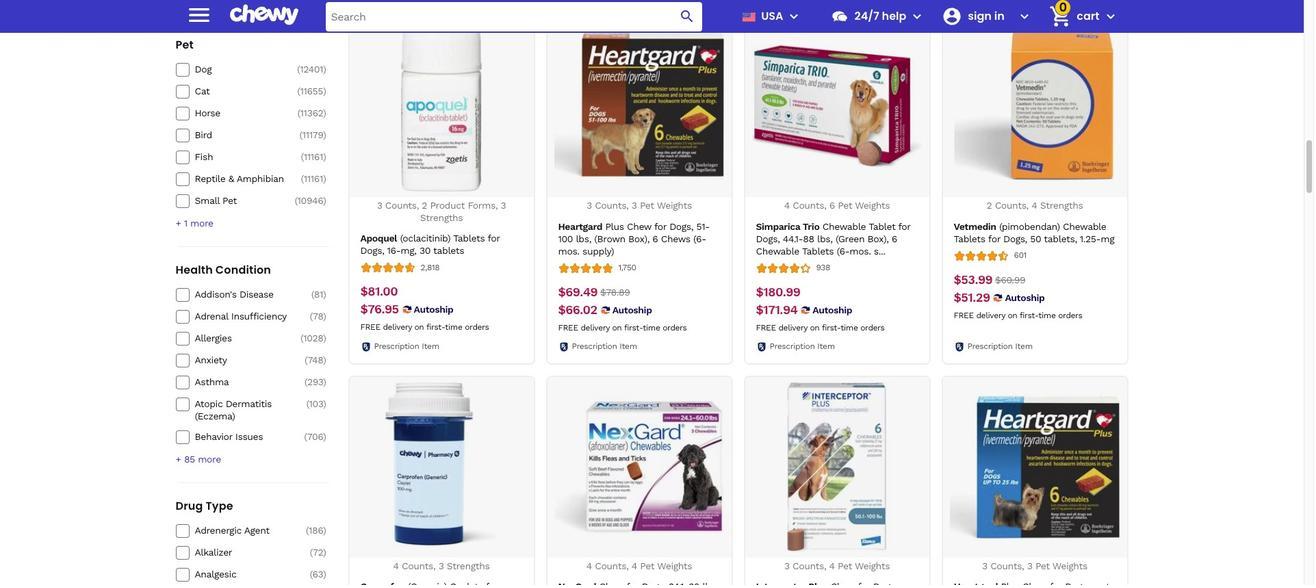 Task type: vqa. For each thing, say whether or not it's contained in the screenshot.
Give Back Menu "icon"
no



Task type: locate. For each thing, give the bounding box(es) containing it.
for inside (oclacitinib) tablets for dogs, 16-mg, 30 tablets
[[488, 233, 500, 244]]

condition
[[216, 262, 271, 278]]

counts, for vetmedin (pimobendan) chewable tablets for dogs, 50  tablets, 1.25-mg image
[[995, 200, 1029, 211]]

3 counts, 3 pet weights
[[587, 200, 692, 211], [982, 560, 1088, 571]]

24/7 help
[[855, 8, 907, 24]]

cat
[[195, 86, 210, 97]]

reptile & amphibian
[[195, 173, 284, 184]]

asthma link
[[195, 376, 292, 388]]

lbs, right 88
[[817, 233, 833, 244]]

lbs, for $171.94
[[817, 233, 833, 244]]

2 vertical spatial strengths
[[447, 560, 490, 571]]

(eczema)
[[195, 411, 235, 422]]

prescription image for $51.29
[[954, 341, 965, 352]]

behavior issues
[[195, 432, 263, 442]]

( 706 )
[[304, 432, 326, 442]]

1 horizontal spatial lbs,
[[817, 233, 833, 244]]

autoship for $66.02
[[612, 304, 652, 315]]

(6- inside plus chew for dogs, 51- 100 lbs, (brown box), 6 chews (6- mos. supply)
[[694, 233, 706, 244]]

11161
[[304, 151, 323, 162], [304, 173, 323, 184]]

1 2 from the left
[[422, 200, 427, 211]]

for right tablet
[[898, 221, 911, 232]]

strengths for 3
[[447, 560, 490, 571]]

chewable up the 1.25-
[[1063, 221, 1107, 232]]

prescription image down $171.94 text field
[[756, 341, 767, 352]]

for for $76.95
[[488, 233, 500, 244]]

11161 up ( 10946 )
[[304, 173, 323, 184]]

( for allergies
[[300, 333, 303, 344]]

1 prescription image from the left
[[558, 341, 569, 352]]

small pet link
[[195, 195, 292, 207]]

on for $51.29
[[1008, 310, 1018, 320]]

prescription image for $66.02
[[558, 341, 569, 352]]

pet
[[176, 37, 194, 53], [222, 195, 237, 206], [640, 200, 654, 211], [838, 200, 852, 211], [640, 560, 655, 571], [838, 560, 852, 571], [1036, 560, 1050, 571]]

8 ) from the top
[[323, 289, 326, 300]]

dogs,
[[670, 221, 694, 232], [756, 233, 780, 244], [1004, 233, 1027, 244], [360, 245, 384, 256]]

lbs, inside chewable tablet for dogs, 44.1-88 lbs, (green box), 6 chewable tablets (6-mos. s...
[[817, 233, 833, 244]]

30
[[420, 245, 431, 256]]

2,818
[[421, 263, 440, 272]]

1 mos. from the left
[[558, 245, 580, 256]]

autoship
[[1005, 292, 1045, 303], [414, 304, 453, 315], [612, 304, 652, 315], [813, 304, 852, 315]]

2 11161 from the top
[[304, 173, 323, 184]]

1 + from the top
[[176, 218, 181, 229]]

for inside chewable tablet for dogs, 44.1-88 lbs, (green box), 6 chewable tablets (6-mos. s...
[[898, 221, 911, 232]]

1 prescription from the left
[[374, 342, 419, 351]]

lbs, for $66.02
[[576, 233, 591, 244]]

6
[[830, 200, 835, 211], [653, 233, 658, 244], [892, 233, 897, 244]]

lbs, inside plus chew for dogs, 51- 100 lbs, (brown box), 6 chews (6- mos. supply)
[[576, 233, 591, 244]]

2 horizontal spatial chewable
[[1063, 221, 1107, 232]]

( 11161 ) down ( 11179 )
[[301, 151, 326, 162]]

first- down 938
[[822, 323, 841, 332]]

on down 2,818
[[415, 322, 424, 332]]

atopic
[[195, 399, 223, 410]]

dogs, down simparica
[[756, 233, 780, 244]]

) for anxiety
[[323, 355, 326, 366]]

free delivery on first-time orders down the $60.99 text box
[[954, 310, 1083, 320]]

5 ) from the top
[[323, 151, 326, 162]]

0 horizontal spatial mos.
[[558, 245, 580, 256]]

1 vertical spatial ( 11161 )
[[301, 173, 326, 184]]

fish link
[[195, 151, 292, 163]]

for down forms,
[[488, 233, 500, 244]]

1 vertical spatial +
[[176, 454, 181, 465]]

1 vertical spatial more
[[198, 454, 221, 465]]

1 vertical spatial (6-
[[837, 245, 850, 256]]

) for small pet
[[323, 195, 326, 206]]

12401
[[300, 64, 323, 75]]

( for alkalizer
[[310, 547, 313, 558]]

11 ) from the top
[[323, 355, 326, 366]]

4 counts, 6 pet weights
[[784, 200, 890, 211]]

0 horizontal spatial 2
[[422, 200, 427, 211]]

1 horizontal spatial prescription image
[[954, 341, 965, 352]]

bird link
[[195, 129, 292, 141]]

on down $78.89 text field
[[612, 323, 622, 332]]

first- for $171.94
[[822, 323, 841, 332]]

0 horizontal spatial chewable
[[756, 245, 800, 256]]

tablets down vetmedin
[[954, 233, 986, 244]]

free delivery on first-time orders
[[954, 310, 1083, 320], [360, 322, 489, 332], [558, 323, 687, 332], [756, 323, 885, 332]]

free down $171.94 text field
[[756, 323, 776, 332]]

+ 85 more
[[176, 454, 221, 465]]

( 103 )
[[306, 399, 326, 410]]

$81.00 text field
[[360, 284, 398, 299]]

time for $76.95
[[445, 322, 462, 332]]

prescription down $66.02 text field
[[572, 342, 617, 351]]

prescription image down $51.29 text field
[[954, 341, 965, 352]]

1 lbs, from the left
[[576, 233, 591, 244]]

2 horizontal spatial 6
[[892, 233, 897, 244]]

1
[[184, 218, 187, 229]]

6 inside plus chew for dogs, 51- 100 lbs, (brown box), 6 chews (6- mos. supply)
[[653, 233, 658, 244]]

1 vertical spatial 11161
[[304, 173, 323, 184]]

prescription image down $66.02 text field
[[558, 341, 569, 352]]

chewable tablet for dogs, 44.1-88 lbs, (green box), 6 chewable tablets (6-mos. s...
[[756, 221, 911, 256]]

cat link
[[195, 85, 292, 97]]

2 + from the top
[[176, 454, 181, 465]]

chewable down '44.1-'
[[756, 245, 800, 256]]

2 box), from the left
[[868, 233, 889, 244]]

2 lbs, from the left
[[817, 233, 833, 244]]

orders for $171.94
[[861, 323, 885, 332]]

( for adrenal insufficiency
[[310, 311, 313, 322]]

2 prescription image from the left
[[756, 341, 767, 352]]

prescription image for $171.94
[[756, 341, 767, 352]]

(6- down (green
[[837, 245, 850, 256]]

for inside plus chew for dogs, 51- 100 lbs, (brown box), 6 chews (6- mos. supply)
[[654, 221, 667, 232]]

apoquel (oclacitinib) tablets for dogs, 16-mg, 30 tablets image
[[357, 22, 526, 192]]

103
[[309, 399, 323, 410]]

prescription for $76.95
[[374, 342, 419, 351]]

0 vertical spatial +
[[176, 218, 181, 229]]

orders for $66.02
[[663, 323, 687, 332]]

prescription item for $76.95
[[374, 342, 439, 351]]

prescription item down $171.94 text field
[[770, 342, 835, 351]]

9 ) from the top
[[323, 311, 326, 322]]

) for asthma
[[323, 377, 326, 388]]

autoship for $51.29
[[1005, 292, 1045, 303]]

amphibian
[[237, 173, 284, 184]]

6 up chewable tablet for dogs, 44.1-88 lbs, (green box), 6 chewable tablets (6-mos. s... at the top right of the page
[[830, 200, 835, 211]]

first- down the $60.99 text box
[[1020, 310, 1039, 320]]

for up chews
[[654, 221, 667, 232]]

1 ( 11161 ) from the top
[[301, 151, 326, 162]]

dogs, up the 601
[[1004, 233, 1027, 244]]

free for $171.94
[[756, 323, 776, 332]]

tablets inside (oclacitinib) tablets for dogs, 16-mg, 30 tablets
[[453, 233, 485, 244]]

dogs, up chews
[[670, 221, 694, 232]]

simparica trio chewable tablet for dogs, 44.1-88 lbs, (green box), 6 chewable tablets (6-mos. supply) image
[[752, 22, 922, 192]]

1,750
[[618, 263, 636, 273]]

2 mos. from the left
[[850, 245, 871, 256]]

3 prescription from the left
[[770, 342, 815, 351]]

for inside (pimobendan) chewable tablets for dogs, 50  tablets, 1.25-mg
[[988, 233, 1001, 244]]

&
[[228, 173, 234, 184]]

free for $51.29
[[954, 310, 974, 320]]

(6- down 51-
[[694, 233, 706, 244]]

6 left chews
[[653, 233, 658, 244]]

prescription image
[[558, 341, 569, 352], [954, 341, 965, 352]]

autoship down 938
[[813, 304, 852, 315]]

menu image
[[786, 8, 803, 25]]

( 11655 )
[[297, 86, 326, 97]]

0 vertical spatial strengths
[[1040, 200, 1083, 211]]

2 prescription image from the left
[[954, 341, 965, 352]]

sign in
[[968, 8, 1005, 24]]

autoship down the $60.99 text box
[[1005, 292, 1045, 303]]

counts, for carprofen (generic) caplets for dogs, 100-mg, 60 caplets image
[[402, 560, 436, 571]]

dogs, inside (oclacitinib) tablets for dogs, 16-mg, 30 tablets
[[360, 245, 384, 256]]

4 item from the left
[[1015, 342, 1033, 351]]

mos. down 100
[[558, 245, 580, 256]]

2 ) from the top
[[323, 86, 326, 97]]

tablets inside (pimobendan) chewable tablets for dogs, 50  tablets, 1.25-mg
[[954, 233, 986, 244]]

12 ) from the top
[[323, 377, 326, 388]]

prescription item down $66.02 text field
[[572, 342, 637, 351]]

box), inside plus chew for dogs, 51- 100 lbs, (brown box), 6 chews (6- mos. supply)
[[628, 233, 650, 244]]

(green
[[836, 233, 865, 244]]

dogs, down apoquel at the left top
[[360, 245, 384, 256]]

for down vetmedin
[[988, 233, 1001, 244]]

0 horizontal spatial (6-
[[694, 233, 706, 244]]

1 vertical spatial 3 counts, 3 pet weights
[[982, 560, 1088, 571]]

box), down chew
[[628, 233, 650, 244]]

) for bird
[[323, 130, 326, 141]]

free for $66.02
[[558, 323, 578, 332]]

( 78 )
[[310, 311, 326, 322]]

) for dog
[[323, 64, 326, 75]]

dogs, inside chewable tablet for dogs, 44.1-88 lbs, (green box), 6 chewable tablets (6-mos. s...
[[756, 233, 780, 244]]

1 box), from the left
[[628, 233, 650, 244]]

delivery down $171.94 text field
[[779, 323, 808, 332]]

( for horse
[[297, 108, 300, 119]]

1 horizontal spatial prescription image
[[756, 341, 767, 352]]

6 down tablet
[[892, 233, 897, 244]]

adrenergic
[[195, 525, 242, 536]]

1028
[[303, 333, 323, 344]]

4 counts, 4 pet weights
[[586, 560, 692, 571]]

dog link
[[195, 63, 292, 76]]

free delivery on first-time orders for $76.95
[[360, 322, 489, 332]]

2 prescription item from the left
[[572, 342, 637, 351]]

prescription item down $76.95 text box on the left bottom
[[374, 342, 439, 351]]

anxiety link
[[195, 354, 292, 366]]

3 counts, 4 pet weights
[[784, 560, 890, 571]]

( for adrenergic agent
[[306, 525, 309, 536]]

11161 for reptile & amphibian
[[304, 173, 323, 184]]

free delivery on first-time orders down $171.94 text field
[[756, 323, 885, 332]]

0 horizontal spatial box),
[[628, 233, 650, 244]]

apoquel
[[360, 233, 397, 244]]

delivery for $76.95
[[383, 322, 412, 332]]

prescription image
[[360, 341, 371, 352], [756, 341, 767, 352]]

) for addison's disease
[[323, 289, 326, 300]]

4 ) from the top
[[323, 130, 326, 141]]

mg,
[[401, 245, 417, 256]]

box), inside chewable tablet for dogs, 44.1-88 lbs, (green box), 6 chewable tablets (6-mos. s...
[[868, 233, 889, 244]]

14 ) from the top
[[323, 432, 326, 442]]

lbs, down heartgard
[[576, 233, 591, 244]]

( for anxiety
[[305, 355, 308, 366]]

more right the 1
[[190, 218, 213, 229]]

counts, for interceptor plus chew for dogs, 50.1-100 lbs, (blue box), 6 chews (6-mos. supply) image
[[793, 560, 826, 571]]

( for analgesic
[[310, 569, 313, 580]]

Search text field
[[326, 2, 703, 31]]

prescription down $76.95 text box on the left bottom
[[374, 342, 419, 351]]

0 vertical spatial 3 counts, 3 pet weights
[[587, 200, 692, 211]]

simparica trio
[[756, 221, 820, 232]]

+
[[176, 218, 181, 229], [176, 454, 181, 465]]

autoship for $171.94
[[813, 304, 852, 315]]

( for behavior issues
[[304, 432, 307, 442]]

submit search image
[[679, 8, 696, 25]]

prescription for $51.29
[[968, 342, 1013, 351]]

account menu image
[[1017, 8, 1033, 25]]

pet for simparica trio chewable tablet for dogs, 44.1-88 lbs, (green box), 6 chewable tablets (6-mos. supply) image
[[838, 200, 852, 211]]

2 ( 11161 ) from the top
[[301, 173, 326, 184]]

free
[[954, 310, 974, 320], [360, 322, 380, 332], [558, 323, 578, 332], [756, 323, 776, 332]]

) for atopic dermatitis (eczema)
[[323, 399, 326, 410]]

adrenal
[[195, 311, 228, 322]]

17 ) from the top
[[323, 569, 326, 580]]

on down the $60.99 text box
[[1008, 310, 1018, 320]]

$69.49 $78.89
[[558, 285, 630, 299]]

$78.89 text field
[[600, 285, 630, 300]]

( 1028 )
[[300, 333, 326, 344]]

addison's disease link
[[195, 288, 292, 301]]

more
[[190, 218, 213, 229], [198, 454, 221, 465]]

health condition
[[176, 262, 271, 278]]

dogs, inside plus chew for dogs, 51- 100 lbs, (brown box), 6 chews (6- mos. supply)
[[670, 221, 694, 232]]

1 horizontal spatial tablets
[[802, 245, 834, 256]]

0 vertical spatial 11161
[[304, 151, 323, 162]]

forms,
[[468, 200, 498, 211]]

2 left the product
[[422, 200, 427, 211]]

0 horizontal spatial 3 counts, 3 pet weights
[[587, 200, 692, 211]]

15 ) from the top
[[323, 525, 326, 536]]

( for addison's disease
[[311, 289, 314, 300]]

2 item from the left
[[620, 342, 637, 351]]

3 counts, 2 product forms, 3 strengths
[[377, 200, 506, 223]]

(oclacitinib)
[[400, 233, 451, 244]]

( 11179 )
[[300, 130, 326, 141]]

$171.94 text field
[[756, 302, 798, 317]]

+ left 85
[[176, 454, 181, 465]]

1 prescription image from the left
[[360, 341, 371, 352]]

$180.99
[[756, 285, 800, 299]]

item for $76.95
[[422, 342, 439, 351]]

analgesic
[[195, 569, 236, 580]]

3 item from the left
[[818, 342, 835, 351]]

prescription down $171.94 text field
[[770, 342, 815, 351]]

prescription item down $51.29 text field
[[968, 342, 1033, 351]]

) for behavior issues
[[323, 432, 326, 442]]

6 inside chewable tablet for dogs, 44.1-88 lbs, (green box), 6 chewable tablets (6-mos. s...
[[892, 233, 897, 244]]

( 12401 )
[[297, 64, 326, 75]]

1 horizontal spatial 2
[[987, 200, 992, 211]]

cart
[[1077, 8, 1100, 24]]

counts, inside '3 counts, 2 product forms, 3 strengths'
[[385, 200, 419, 211]]

free delivery on first-time orders down $78.89 text field
[[558, 323, 687, 332]]

1 horizontal spatial 3 counts, 3 pet weights
[[982, 560, 1088, 571]]

delivery down $76.95 text box on the left bottom
[[383, 322, 412, 332]]

horse
[[195, 108, 220, 119]]

1 item from the left
[[422, 342, 439, 351]]

+ for pet
[[176, 218, 181, 229]]

pet for interceptor plus chew for dogs, 50.1-100 lbs, (blue box), 6 chews (6-mos. supply) image
[[838, 560, 852, 571]]

0 horizontal spatial tablets
[[453, 233, 485, 244]]

box), up s...
[[868, 233, 889, 244]]

2 up vetmedin
[[987, 200, 992, 211]]

first- down $78.89 text field
[[624, 323, 643, 332]]

0 vertical spatial more
[[190, 218, 213, 229]]

free delivery on first-time orders down $76.95 text box on the left bottom
[[360, 322, 489, 332]]

prescription for $66.02
[[572, 342, 617, 351]]

1 vertical spatial strengths
[[420, 212, 463, 223]]

1 ) from the top
[[323, 64, 326, 75]]

tablets down 88
[[802, 245, 834, 256]]

1 11161 from the top
[[304, 151, 323, 162]]

+ left the 1
[[176, 218, 181, 229]]

4 prescription from the left
[[968, 342, 1013, 351]]

delivery down $51.29 text field
[[976, 310, 1005, 320]]

mos. inside chewable tablet for dogs, 44.1-88 lbs, (green box), 6 chewable tablets (6-mos. s...
[[850, 245, 871, 256]]

delivery for $51.29
[[976, 310, 1005, 320]]

13 ) from the top
[[323, 399, 326, 410]]

free down $76.95 text box on the left bottom
[[360, 322, 380, 332]]

51-
[[696, 221, 710, 232]]

0 horizontal spatial prescription image
[[360, 341, 371, 352]]

dogs, for $76.95
[[360, 245, 384, 256]]

on down 938
[[810, 323, 820, 332]]

10 ) from the top
[[323, 333, 326, 344]]

601
[[1014, 251, 1027, 260]]

delivery down $66.02 text field
[[581, 323, 610, 332]]

mos. inside plus chew for dogs, 51- 100 lbs, (brown box), 6 chews (6- mos. supply)
[[558, 245, 580, 256]]

0 horizontal spatial 6
[[653, 233, 658, 244]]

prescription image down $76.95 text box on the left bottom
[[360, 341, 371, 352]]

7 ) from the top
[[323, 195, 326, 206]]

tablets up tablets
[[453, 233, 485, 244]]

$51.29
[[954, 290, 990, 304]]

3 prescription item from the left
[[770, 342, 835, 351]]

1 horizontal spatial mos.
[[850, 245, 871, 256]]

free down $51.29 text field
[[954, 310, 974, 320]]

0 vertical spatial ( 11161 )
[[301, 151, 326, 162]]

1 horizontal spatial box),
[[868, 233, 889, 244]]

sign in link
[[937, 0, 1014, 33]]

0 vertical spatial (6-
[[694, 233, 706, 244]]

autoship down 2,818
[[414, 304, 453, 315]]

+ for health condition
[[176, 454, 181, 465]]

0 horizontal spatial prescription image
[[558, 341, 569, 352]]

cart menu image
[[1102, 8, 1119, 25]]

prescription for $171.94
[[770, 342, 815, 351]]

chewy home image
[[230, 0, 298, 30]]

2 horizontal spatial tablets
[[954, 233, 986, 244]]

1 horizontal spatial (6-
[[837, 245, 850, 256]]

mos. down (green
[[850, 245, 871, 256]]

first- down 2,818
[[426, 322, 445, 332]]

11161 down ( 11179 )
[[304, 151, 323, 162]]

( 11161 ) up ( 10946 )
[[301, 173, 326, 184]]

more right 85
[[198, 454, 221, 465]]

free down $66.02 text field
[[558, 323, 578, 332]]

6 ) from the top
[[323, 173, 326, 184]]

chewable up (green
[[823, 221, 866, 232]]

0 horizontal spatial lbs,
[[576, 233, 591, 244]]

1 prescription item from the left
[[374, 342, 439, 351]]

weights for interceptor plus chew for dogs, 50.1-100 lbs, (blue box), 6 chews (6-mos. supply) image
[[855, 560, 890, 571]]

( 11161 ) for fish
[[301, 151, 326, 162]]

2 prescription from the left
[[572, 342, 617, 351]]

prescription down $51.29 text field
[[968, 342, 1013, 351]]

allergies
[[195, 333, 232, 344]]

3 counts, 3 pet weights for heartgard plus chew for dogs, up to 25 lbs, (blue box), 6 chews (6-mos. supply) image
[[982, 560, 1088, 571]]

autoship down $78.89 text field
[[612, 304, 652, 315]]

748
[[308, 355, 323, 366]]

3 ) from the top
[[323, 108, 326, 119]]

strengths inside '3 counts, 2 product forms, 3 strengths'
[[420, 212, 463, 223]]

carprofen (generic) caplets for dogs, 100-mg, 60 caplets image
[[357, 382, 526, 552]]

( 72 )
[[310, 547, 326, 558]]

4 prescription item from the left
[[968, 342, 1033, 351]]

first- for $76.95
[[426, 322, 445, 332]]

16 ) from the top
[[323, 547, 326, 558]]



Task type: describe. For each thing, give the bounding box(es) containing it.
81
[[314, 289, 323, 300]]

$171.94
[[756, 302, 798, 317]]

box), for $66.02
[[628, 233, 650, 244]]

more for pet
[[190, 218, 213, 229]]

item for $171.94
[[818, 342, 835, 351]]

72
[[313, 547, 323, 558]]

first- for $51.29
[[1020, 310, 1039, 320]]

anxiety
[[195, 355, 227, 366]]

85
[[184, 454, 195, 465]]

for for $66.02
[[654, 221, 667, 232]]

time for $66.02
[[643, 323, 660, 332]]

4 counts, 3 strengths
[[393, 560, 490, 571]]

24/7 help link
[[826, 0, 907, 33]]

( for cat
[[297, 86, 300, 97]]

counts, for simparica trio chewable tablet for dogs, 44.1-88 lbs, (green box), 6 chewable tablets (6-mos. supply) image
[[793, 200, 827, 211]]

menu image
[[185, 1, 213, 28]]

293
[[307, 377, 323, 388]]

small pet
[[195, 195, 237, 206]]

counts, for "apoquel (oclacitinib) tablets for dogs, 16-mg, 30 tablets" image at the left top of the page
[[385, 200, 419, 211]]

time for $51.29
[[1039, 310, 1056, 320]]

adrenal insufficiency
[[195, 311, 287, 322]]

free delivery on first-time orders for $51.29
[[954, 310, 1083, 320]]

health
[[176, 262, 213, 278]]

plus chew for dogs, 51- 100 lbs, (brown box), 6 chews (6- mos. supply)
[[558, 221, 710, 256]]

tablets inside chewable tablet for dogs, 44.1-88 lbs, (green box), 6 chewable tablets (6-mos. s...
[[802, 245, 834, 256]]

( 11161 ) for reptile & amphibian
[[301, 173, 326, 184]]

item for $66.02
[[620, 342, 637, 351]]

78
[[313, 311, 323, 322]]

mg
[[1101, 233, 1115, 244]]

pet for heartgard plus chew for dogs, 51-100 lbs, (brown box), 6 chews (6-mos. supply) 'image' at top
[[640, 200, 654, 211]]

chewy support image
[[831, 8, 849, 25]]

supply)
[[583, 245, 614, 256]]

Product search field
[[326, 2, 703, 31]]

$51.29 text field
[[954, 290, 990, 305]]

cart link
[[1044, 0, 1100, 33]]

help menu image
[[909, 8, 926, 25]]

behavior
[[195, 432, 232, 442]]

88
[[803, 233, 814, 244]]

first- for $66.02
[[624, 323, 643, 332]]

heartgard plus chew for dogs, up to 25 lbs, (blue box), 6 chews (6-mos. supply) image
[[950, 382, 1120, 552]]

11179
[[302, 130, 323, 141]]

heartgard plus chew for dogs, 51-100 lbs, (brown box), 6 chews (6-mos. supply) image
[[554, 22, 724, 192]]

counts, for heartgard plus chew for dogs, 51-100 lbs, (brown box), 6 chews (6-mos. supply) 'image' at top
[[595, 200, 629, 211]]

prescription image for $76.95
[[360, 341, 371, 352]]

pet for heartgard plus chew for dogs, up to 25 lbs, (blue box), 6 chews (6-mos. supply) image
[[1036, 560, 1050, 571]]

counts, for heartgard plus chew for dogs, up to 25 lbs, (blue box), 6 chews (6-mos. supply) image
[[991, 560, 1024, 571]]

$53.99 text field
[[954, 272, 993, 287]]

) for analgesic
[[323, 569, 326, 580]]

( 11362 )
[[297, 108, 326, 119]]

6 for $171.94
[[892, 233, 897, 244]]

$69.49
[[558, 285, 598, 299]]

disease
[[240, 289, 274, 300]]

dermatitis
[[226, 399, 272, 410]]

3 counts, 3 pet weights for heartgard plus chew for dogs, 51-100 lbs, (brown box), 6 chews (6-mos. supply) 'image' at top
[[587, 200, 692, 211]]

prescription item for $66.02
[[572, 342, 637, 351]]

nexgard chew for dogs, 24.1-60 lbs, (purple box), 3 chews (3-mos. supply) image
[[554, 382, 724, 552]]

weights for heartgard plus chew for dogs, up to 25 lbs, (blue box), 6 chews (6-mos. supply) image
[[1053, 560, 1088, 571]]

allergies link
[[195, 332, 292, 345]]

( for reptile & amphibian
[[301, 173, 304, 184]]

( 748 )
[[305, 355, 326, 366]]

free for $76.95
[[360, 322, 380, 332]]

adrenal insufficiency link
[[195, 310, 292, 323]]

vetmedin (pimobendan) chewable tablets for dogs, 50  tablets, 1.25-mg image
[[950, 22, 1120, 192]]

analgesic link
[[195, 568, 292, 581]]

orders for $76.95
[[465, 322, 489, 332]]

reptile
[[195, 173, 225, 184]]

chews
[[661, 233, 691, 244]]

issues
[[235, 432, 263, 442]]

11161 for fish
[[304, 151, 323, 162]]

interceptor plus chew for dogs, 50.1-100 lbs, (blue box), 6 chews (6-mos. supply) image
[[752, 382, 922, 552]]

orders for $51.29
[[1058, 310, 1083, 320]]

$66.02 text field
[[558, 302, 597, 317]]

free delivery on first-time orders for $66.02
[[558, 323, 687, 332]]

( for asthma
[[304, 377, 307, 388]]

reptile & amphibian link
[[195, 173, 292, 185]]

(brown
[[594, 233, 625, 244]]

$60.99 text field
[[995, 272, 1026, 287]]

( 293 )
[[304, 377, 326, 388]]

( for fish
[[301, 151, 304, 162]]

$76.95 text field
[[360, 302, 399, 317]]

more for health condition
[[198, 454, 221, 465]]

16-
[[387, 245, 401, 256]]

( for atopic dermatitis (eczema)
[[306, 399, 309, 410]]

box), for $171.94
[[868, 233, 889, 244]]

addison's disease
[[195, 289, 274, 300]]

small
[[195, 195, 220, 206]]

dogs, inside (pimobendan) chewable tablets for dogs, 50  tablets, 1.25-mg
[[1004, 233, 1027, 244]]

( for dog
[[297, 64, 300, 75]]

( 186 )
[[306, 525, 326, 536]]

insufficiency
[[231, 311, 287, 322]]

( 10946 )
[[295, 195, 326, 206]]

in
[[994, 8, 1005, 24]]

tablets
[[433, 245, 464, 256]]

706
[[307, 432, 323, 442]]

$60.99
[[995, 274, 1026, 285]]

2 inside '3 counts, 2 product forms, 3 strengths'
[[422, 200, 427, 211]]

( for bird
[[300, 130, 302, 141]]

50
[[1030, 233, 1041, 244]]

weights for heartgard plus chew for dogs, 51-100 lbs, (brown box), 6 chews (6-mos. supply) 'image' at top
[[657, 200, 692, 211]]

atopic dermatitis (eczema)
[[195, 399, 272, 422]]

drug
[[176, 499, 203, 514]]

186
[[309, 525, 323, 536]]

) for reptile & amphibian
[[323, 173, 326, 184]]

$180.99 text field
[[756, 285, 800, 300]]

item for $51.29
[[1015, 342, 1033, 351]]

$69.49 text field
[[558, 285, 598, 300]]

) for cat
[[323, 86, 326, 97]]

) for horse
[[323, 108, 326, 119]]

on for $171.94
[[810, 323, 820, 332]]

agent
[[244, 525, 270, 536]]

autoship for $76.95
[[414, 304, 453, 315]]

type
[[206, 499, 233, 514]]

1 horizontal spatial chewable
[[823, 221, 866, 232]]

weights for simparica trio chewable tablet for dogs, 44.1-88 lbs, (green box), 6 chewable tablets (6-mos. supply) image
[[855, 200, 890, 211]]

1.25-
[[1080, 233, 1101, 244]]

alkalizer
[[195, 547, 232, 558]]

(6- inside chewable tablet for dogs, 44.1-88 lbs, (green box), 6 chewable tablets (6-mos. s...
[[837, 245, 850, 256]]

tablet
[[869, 221, 896, 232]]

$53.99 $60.99
[[954, 272, 1026, 287]]

( for small pet
[[295, 195, 297, 206]]

) for fish
[[323, 151, 326, 162]]

fish
[[195, 151, 213, 162]]

behavior issues link
[[195, 431, 292, 443]]

usa
[[761, 8, 783, 24]]

24/7
[[855, 8, 880, 24]]

prescription item for $171.94
[[770, 342, 835, 351]]

dogs, for $171.94
[[756, 233, 780, 244]]

simparica
[[756, 221, 800, 232]]

plus
[[605, 221, 624, 232]]

counts, for nexgard chew for dogs, 24.1-60 lbs, (purple box), 3 chews (3-mos. supply) image
[[595, 560, 629, 571]]

) for alkalizer
[[323, 547, 326, 558]]

for for $171.94
[[898, 221, 911, 232]]

delivery for $171.94
[[779, 323, 808, 332]]

on for $66.02
[[612, 323, 622, 332]]

) for allergies
[[323, 333, 326, 344]]

pet for nexgard chew for dogs, 24.1-60 lbs, (purple box), 3 chews (3-mos. supply) image
[[640, 560, 655, 571]]

alkalizer link
[[195, 547, 292, 559]]

chewable inside (pimobendan) chewable tablets for dogs, 50  tablets, 1.25-mg
[[1063, 221, 1107, 232]]

items image
[[1049, 4, 1073, 28]]

$81.00
[[360, 284, 398, 299]]

dogs, for $66.02
[[670, 221, 694, 232]]

(oclacitinib) tablets for dogs, 16-mg, 30 tablets
[[360, 233, 500, 256]]

$66.02
[[558, 302, 597, 317]]

adrenergic agent
[[195, 525, 270, 536]]

tablets,
[[1044, 233, 1077, 244]]

+ 1 more
[[176, 218, 213, 229]]

help
[[882, 8, 907, 24]]

prescription item for $51.29
[[968, 342, 1033, 351]]

$76.95
[[360, 302, 399, 316]]

1 horizontal spatial 6
[[830, 200, 835, 211]]

2 2 from the left
[[987, 200, 992, 211]]

atopic dermatitis (eczema) link
[[195, 398, 292, 423]]

11655
[[300, 86, 323, 97]]

100
[[558, 233, 573, 244]]

( 63 )
[[310, 569, 326, 580]]

6 for $66.02
[[653, 233, 658, 244]]

63
[[313, 569, 323, 580]]

on for $76.95
[[415, 322, 424, 332]]



